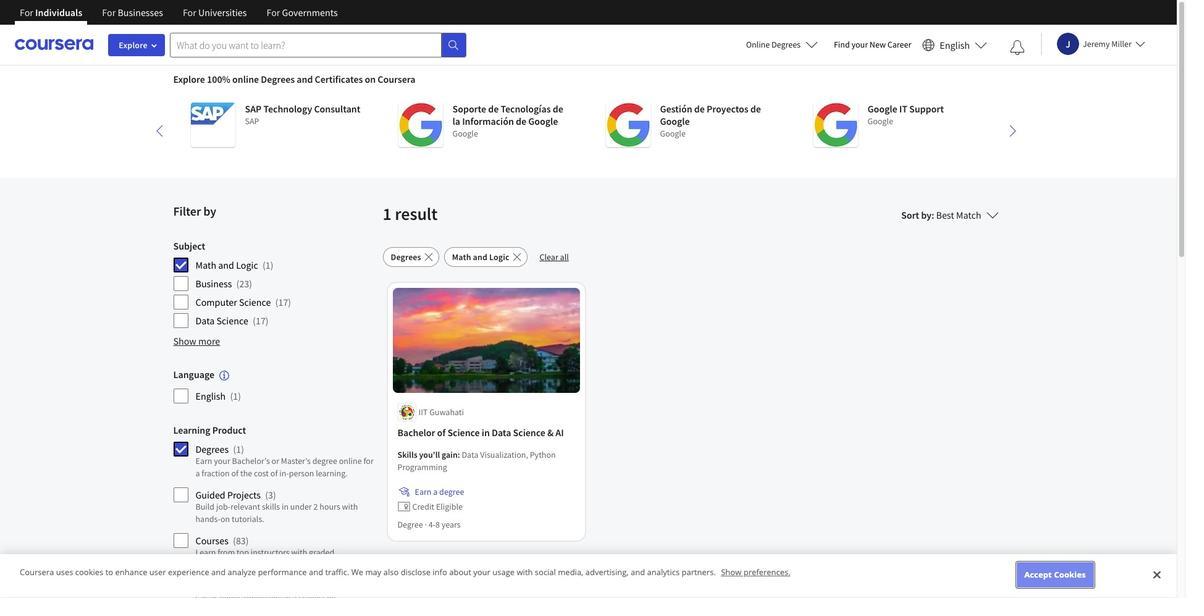 Task type: locate. For each thing, give the bounding box(es) containing it.
2 vertical spatial data
[[462, 450, 479, 461]]

0 vertical spatial 17
[[278, 296, 288, 308]]

language
[[173, 368, 214, 381]]

2 horizontal spatial your
[[852, 39, 868, 50]]

math inside subject group
[[196, 259, 216, 271]]

a
[[196, 468, 200, 479], [433, 487, 438, 498]]

8
[[436, 519, 440, 531]]

1 down "product"
[[236, 443, 241, 456]]

show preferences. link
[[721, 567, 791, 578]]

you'll
[[419, 450, 440, 461]]

0 vertical spatial on
[[365, 73, 376, 85]]

or
[[272, 456, 279, 467]]

degree · 4-8 years
[[398, 519, 461, 531]]

for for individuals
[[20, 6, 33, 19]]

coursera inside privacy alert dialog
[[20, 567, 54, 578]]

sap right sap image
[[245, 116, 259, 127]]

1 for from the left
[[20, 6, 33, 19]]

google it support google
[[868, 103, 944, 127]]

by right sort
[[922, 209, 932, 221]]

your right find
[[852, 39, 868, 50]]

clear all button
[[532, 247, 576, 267]]

sap
[[245, 103, 262, 115], [245, 116, 259, 127]]

degree up eligible
[[439, 487, 464, 498]]

with left social
[[517, 567, 533, 578]]

guided
[[196, 489, 225, 501]]

1 horizontal spatial 17
[[278, 296, 288, 308]]

1 horizontal spatial explore
[[173, 73, 205, 85]]

( inside language group
[[230, 390, 233, 402]]

for left individuals
[[20, 6, 33, 19]]

by for filter
[[203, 203, 216, 219]]

data for science
[[196, 315, 215, 327]]

logic up the 23
[[236, 259, 258, 271]]

math inside button
[[452, 252, 471, 263]]

explore left 100%
[[173, 73, 205, 85]]

1 vertical spatial show
[[721, 567, 742, 578]]

explore button
[[108, 34, 165, 56]]

governments
[[282, 6, 338, 19]]

2 horizontal spatial with
[[517, 567, 533, 578]]

0 horizontal spatial your
[[214, 456, 230, 467]]

english
[[940, 39, 970, 51], [196, 390, 226, 402]]

0 horizontal spatial with
[[291, 547, 307, 558]]

for left governments
[[267, 6, 280, 19]]

english inside english button
[[940, 39, 970, 51]]

a up credit eligible on the bottom of the page
[[433, 487, 438, 498]]

coursera image
[[15, 35, 93, 55]]

logic inside the math and logic button
[[489, 252, 510, 263]]

new
[[870, 39, 886, 50]]

0 horizontal spatial online
[[232, 73, 259, 85]]

0 horizontal spatial degree
[[313, 456, 337, 467]]

for left businesses
[[102, 6, 116, 19]]

2 vertical spatial with
[[517, 567, 533, 578]]

0 horizontal spatial show
[[173, 335, 196, 347]]

show inside privacy alert dialog
[[721, 567, 742, 578]]

your right "about"
[[474, 567, 491, 578]]

1 sap from the top
[[245, 103, 262, 115]]

1 horizontal spatial earn
[[415, 487, 432, 498]]

it
[[900, 103, 908, 115]]

1 horizontal spatial data
[[462, 450, 479, 461]]

iit guwahati
[[419, 407, 464, 418]]

coursera right certificates
[[378, 73, 416, 85]]

earn up credit
[[415, 487, 432, 498]]

degree up learning.
[[313, 456, 337, 467]]

sort
[[902, 209, 920, 221]]

of down iit guwahati
[[437, 427, 446, 439]]

subject group
[[173, 240, 375, 329]]

performance
[[258, 567, 307, 578]]

0 horizontal spatial logic
[[236, 259, 258, 271]]

tecnologías
[[501, 103, 551, 115]]

for left universities
[[183, 6, 196, 19]]

1 horizontal spatial with
[[342, 501, 358, 512]]

of left in-
[[271, 468, 278, 479]]

logic inside subject group
[[236, 259, 258, 271]]

tutorials.
[[232, 514, 264, 525]]

de right información
[[516, 115, 527, 127]]

0 horizontal spatial google image
[[398, 103, 443, 147]]

online left for
[[339, 456, 362, 467]]

logic for math and logic
[[489, 252, 510, 263]]

2 sap from the top
[[245, 116, 259, 127]]

a inside earn your bachelor's or master's degree online for a fraction of the cost of in-person learning.
[[196, 468, 200, 479]]

1 horizontal spatial english
[[940, 39, 970, 51]]

support
[[910, 103, 944, 115]]

hands-
[[196, 514, 221, 525]]

1 vertical spatial in
[[282, 501, 289, 512]]

fraction
[[202, 468, 230, 479]]

1 vertical spatial coursera
[[20, 567, 54, 578]]

1 horizontal spatial math
[[452, 252, 471, 263]]

explore for explore
[[119, 40, 147, 51]]

your inside earn your bachelor's or master's degree online for a fraction of the cost of in-person learning.
[[214, 456, 230, 467]]

of left the
[[231, 468, 239, 479]]

sap left 'technology'
[[245, 103, 262, 115]]

logic left clear at top
[[489, 252, 510, 263]]

a left fraction
[[196, 468, 200, 479]]

1 horizontal spatial show
[[721, 567, 742, 578]]

in-
[[280, 468, 289, 479]]

0 vertical spatial degree
[[313, 456, 337, 467]]

1 vertical spatial earn
[[415, 487, 432, 498]]

degrees ( 1 )
[[196, 443, 244, 456]]

degrees right online
[[772, 39, 801, 50]]

online
[[232, 73, 259, 85], [339, 456, 362, 467]]

0 horizontal spatial on
[[221, 514, 230, 525]]

1 horizontal spatial of
[[271, 468, 278, 479]]

learning product
[[173, 424, 246, 436]]

1 vertical spatial explore
[[173, 73, 205, 85]]

0 horizontal spatial earn
[[196, 456, 212, 467]]

1 horizontal spatial logic
[[489, 252, 510, 263]]

science left &
[[513, 427, 546, 439]]

0 vertical spatial sap
[[245, 103, 262, 115]]

with right the 'hours'
[[342, 501, 358, 512]]

degrees
[[772, 39, 801, 50], [261, 73, 295, 85], [391, 252, 421, 263], [196, 443, 229, 456]]

degrees down 1 result
[[391, 252, 421, 263]]

degree
[[313, 456, 337, 467], [439, 487, 464, 498]]

: left best
[[932, 209, 935, 221]]

data right the gain
[[462, 450, 479, 461]]

on down 'job-'
[[221, 514, 230, 525]]

in up 'visualization,'
[[482, 427, 490, 439]]

0 horizontal spatial 17
[[256, 315, 266, 327]]

of
[[437, 427, 446, 439], [231, 468, 239, 479], [271, 468, 278, 479]]

information about this filter group image
[[219, 371, 229, 381]]

17
[[278, 296, 288, 308], [256, 315, 266, 327]]

show left more
[[173, 335, 196, 347]]

python
[[530, 450, 556, 461]]

banner navigation
[[10, 0, 348, 34]]

your for find
[[852, 39, 868, 50]]

1 horizontal spatial a
[[433, 487, 438, 498]]

help center image
[[1145, 566, 1160, 581]]

math for math and logic ( 1 )
[[196, 259, 216, 271]]

0 vertical spatial your
[[852, 39, 868, 50]]

gestión
[[660, 103, 693, 115]]

23
[[239, 277, 249, 290]]

accept
[[1025, 569, 1052, 581]]

explore 100% online degrees and certificates on coursera
[[173, 73, 416, 85]]

0 vertical spatial a
[[196, 468, 200, 479]]

proyectos
[[707, 103, 749, 115]]

0 horizontal spatial math
[[196, 259, 216, 271]]

0 horizontal spatial explore
[[119, 40, 147, 51]]

to
[[105, 567, 113, 578]]

17 for computer science ( 17 )
[[278, 296, 288, 308]]

english down information about this filter group image
[[196, 390, 226, 402]]

math right degrees "button"
[[452, 252, 471, 263]]

earn for earn your bachelor's or master's degree online for a fraction of the cost of in-person learning.
[[196, 456, 212, 467]]

math and logic
[[452, 252, 510, 263]]

your for earn
[[214, 456, 230, 467]]

1 vertical spatial with
[[291, 547, 307, 558]]

1 horizontal spatial on
[[365, 73, 376, 85]]

coursera left the 'uses'
[[20, 567, 54, 578]]

businesses
[[118, 6, 163, 19]]

1 vertical spatial :
[[458, 450, 460, 461]]

(
[[263, 259, 266, 271], [236, 277, 239, 290], [275, 296, 278, 308], [253, 315, 256, 327], [230, 390, 233, 402], [233, 443, 236, 456], [265, 489, 268, 501], [233, 535, 236, 547]]

)
[[271, 259, 274, 271], [249, 277, 252, 290], [288, 296, 291, 308], [266, 315, 269, 327], [238, 390, 241, 402], [241, 443, 244, 456], [273, 489, 276, 501], [246, 535, 249, 547]]

guided projects ( 3 )
[[196, 489, 276, 501]]

3 google image from the left
[[814, 103, 858, 147]]

certificates
[[315, 73, 363, 85]]

logic for math and logic ( 1 )
[[236, 259, 258, 271]]

earn
[[196, 456, 212, 467], [415, 487, 432, 498]]

0 horizontal spatial :
[[458, 450, 460, 461]]

3 for from the left
[[183, 6, 196, 19]]

1 vertical spatial english
[[196, 390, 226, 402]]

degree inside earn your bachelor's or master's degree online for a fraction of the cost of in-person learning.
[[313, 456, 337, 467]]

computer science ( 17 )
[[196, 296, 291, 308]]

with inside build job-relevant skills in under 2 hours with hands-on tutorials.
[[342, 501, 358, 512]]

science up the gain
[[448, 427, 480, 439]]

sap image
[[191, 103, 235, 147]]

explore inside the explore "dropdown button"
[[119, 40, 147, 51]]

0 horizontal spatial english
[[196, 390, 226, 402]]

google image
[[398, 103, 443, 147], [606, 103, 650, 147], [814, 103, 858, 147]]

1 up "product"
[[233, 390, 238, 402]]

2 horizontal spatial of
[[437, 427, 446, 439]]

data up more
[[196, 315, 215, 327]]

1 horizontal spatial :
[[932, 209, 935, 221]]

build
[[196, 501, 215, 512]]

your inside privacy alert dialog
[[474, 567, 491, 578]]

1 up computer science ( 17 )
[[266, 259, 271, 271]]

None search field
[[170, 32, 467, 57]]

0 vertical spatial english
[[940, 39, 970, 51]]

:
[[932, 209, 935, 221], [458, 450, 460, 461]]

guwahati
[[430, 407, 464, 418]]

science down the 23
[[239, 296, 271, 308]]

4 for from the left
[[267, 6, 280, 19]]

explore down for businesses
[[119, 40, 147, 51]]

by
[[203, 203, 216, 219], [922, 209, 932, 221]]

relevant
[[231, 501, 260, 512]]

1 horizontal spatial your
[[474, 567, 491, 578]]

2 horizontal spatial data
[[492, 427, 511, 439]]

0 horizontal spatial in
[[282, 501, 289, 512]]

google image for la
[[398, 103, 443, 147]]

1 horizontal spatial google image
[[606, 103, 650, 147]]

math for math and logic
[[452, 252, 471, 263]]

english inside language group
[[196, 390, 226, 402]]

0 horizontal spatial of
[[231, 468, 239, 479]]

show more button
[[173, 334, 220, 349]]

on right certificates
[[365, 73, 376, 85]]

explore
[[119, 40, 147, 51], [173, 73, 205, 85]]

1 horizontal spatial degree
[[439, 487, 464, 498]]

show
[[173, 335, 196, 347], [721, 567, 742, 578]]

with
[[342, 501, 358, 512], [291, 547, 307, 558], [517, 567, 533, 578]]

0 vertical spatial show
[[173, 335, 196, 347]]

earn up fraction
[[196, 456, 212, 467]]

0 vertical spatial explore
[[119, 40, 147, 51]]

0 horizontal spatial data
[[196, 315, 215, 327]]

science down computer science ( 17 )
[[217, 315, 248, 327]]

computer
[[196, 296, 237, 308]]

skills
[[398, 450, 418, 461]]

learn from top instructors with graded assignments, videos, and discussion forums.
[[196, 547, 356, 571]]

business ( 23 )
[[196, 277, 252, 290]]

1 inside language group
[[233, 390, 238, 402]]

0 horizontal spatial a
[[196, 468, 200, 479]]

for individuals
[[20, 6, 82, 19]]

0 vertical spatial data
[[196, 315, 215, 327]]

1 horizontal spatial online
[[339, 456, 362, 467]]

1 vertical spatial degree
[[439, 487, 464, 498]]

degrees down learning product
[[196, 443, 229, 456]]

filter
[[173, 203, 201, 219]]

online right 100%
[[232, 73, 259, 85]]

by right filter
[[203, 203, 216, 219]]

0 vertical spatial earn
[[196, 456, 212, 467]]

hours
[[320, 501, 340, 512]]

data inside subject group
[[196, 315, 215, 327]]

1 vertical spatial 17
[[256, 315, 266, 327]]

0 vertical spatial coursera
[[378, 73, 416, 85]]

with inside learn from top instructors with graded assignments, videos, and discussion forums.
[[291, 547, 307, 558]]

1 google image from the left
[[398, 103, 443, 147]]

soporte de tecnologías de la información de google google
[[453, 103, 563, 139]]

2 horizontal spatial google image
[[814, 103, 858, 147]]

0 horizontal spatial by
[[203, 203, 216, 219]]

data inside data visualization, python programming
[[462, 450, 479, 461]]

learning product group
[[173, 424, 375, 598]]

in right the skills
[[282, 501, 289, 512]]

1 horizontal spatial by
[[922, 209, 932, 221]]

data up 'visualization,'
[[492, 427, 511, 439]]

1 vertical spatial your
[[214, 456, 230, 467]]

iit
[[419, 407, 428, 418]]

earn inside earn your bachelor's or master's degree online for a fraction of the cost of in-person learning.
[[196, 456, 212, 467]]

math up business
[[196, 259, 216, 271]]

learn
[[196, 547, 216, 558]]

english for english
[[940, 39, 970, 51]]

ai
[[556, 427, 564, 439]]

math and logic ( 1 )
[[196, 259, 274, 271]]

show more
[[173, 335, 220, 347]]

1
[[383, 203, 392, 225], [266, 259, 271, 271], [233, 390, 238, 402], [236, 443, 241, 456]]

0 horizontal spatial coursera
[[20, 567, 54, 578]]

1 vertical spatial sap
[[245, 116, 259, 127]]

eligible
[[436, 501, 463, 513]]

programming
[[398, 462, 447, 473]]

traffic.
[[325, 567, 349, 578]]

0 vertical spatial with
[[342, 501, 358, 512]]

analytics
[[647, 567, 680, 578]]

1 vertical spatial data
[[492, 427, 511, 439]]

1 horizontal spatial in
[[482, 427, 490, 439]]

1 vertical spatial on
[[221, 514, 230, 525]]

de right soporte
[[488, 103, 499, 115]]

earn a degree
[[415, 487, 464, 498]]

show right partners.
[[721, 567, 742, 578]]

2 google image from the left
[[606, 103, 650, 147]]

2 vertical spatial your
[[474, 567, 491, 578]]

your up fraction
[[214, 456, 230, 467]]

master's
[[281, 456, 311, 467]]

2 for from the left
[[102, 6, 116, 19]]

: right you'll
[[458, 450, 460, 461]]

show inside button
[[173, 335, 196, 347]]

1 vertical spatial online
[[339, 456, 362, 467]]

english right career
[[940, 39, 970, 51]]

with up discussion
[[291, 547, 307, 558]]



Task type: describe. For each thing, give the bounding box(es) containing it.
we
[[352, 567, 363, 578]]

in inside build job-relevant skills in under 2 hours with hands-on tutorials.
[[282, 501, 289, 512]]

years
[[442, 519, 461, 531]]

bachelor of science in data science & ai link
[[398, 427, 575, 439]]

1 result
[[383, 203, 438, 225]]

sap technology consultant sap
[[245, 103, 361, 127]]

&
[[548, 427, 554, 439]]

degrees button
[[383, 247, 439, 267]]

disclose
[[401, 567, 431, 578]]

earn for earn a degree
[[415, 487, 432, 498]]

experience
[[168, 567, 209, 578]]

100%
[[207, 73, 231, 85]]

miller
[[1112, 38, 1132, 49]]

google image for google
[[606, 103, 650, 147]]

bachelor's
[[232, 456, 270, 467]]

j
[[1066, 37, 1071, 50]]

media,
[[558, 567, 584, 578]]

degrees inside learning product group
[[196, 443, 229, 456]]

match
[[957, 209, 982, 221]]

4-
[[429, 519, 436, 531]]

data visualization, python programming
[[398, 450, 556, 473]]

for for governments
[[267, 6, 280, 19]]

universities
[[198, 6, 247, 19]]

advertising,
[[586, 567, 629, 578]]

for universities
[[183, 6, 247, 19]]

1 left result
[[383, 203, 392, 225]]

also
[[384, 567, 399, 578]]

accept cookies
[[1025, 569, 1086, 581]]

sort by : best match
[[902, 209, 982, 221]]

show notifications image
[[1010, 40, 1025, 55]]

for
[[364, 456, 374, 467]]

career
[[888, 39, 912, 50]]

videos,
[[245, 559, 271, 571]]

learning.
[[316, 468, 348, 479]]

online inside earn your bachelor's or master's degree online for a fraction of the cost of in-person learning.
[[339, 456, 362, 467]]

graded
[[309, 547, 335, 558]]

0 vertical spatial online
[[232, 73, 259, 85]]

all
[[560, 252, 569, 263]]

preferences.
[[744, 567, 791, 578]]

gestión de proyectos de google google
[[660, 103, 761, 139]]

online degrees button
[[736, 31, 828, 58]]

more
[[198, 335, 220, 347]]

de right gestión
[[695, 103, 705, 115]]

best
[[937, 209, 955, 221]]

accept cookies button
[[1017, 563, 1094, 588]]

degrees inside "dropdown button"
[[772, 39, 801, 50]]

) inside language group
[[238, 390, 241, 402]]

de right tecnologías at left
[[553, 103, 563, 115]]

data for visualization,
[[462, 450, 479, 461]]

1 vertical spatial a
[[433, 487, 438, 498]]

17 for data science ( 17 )
[[256, 315, 266, 327]]

clear
[[540, 252, 559, 263]]

on inside build job-relevant skills in under 2 hours with hands-on tutorials.
[[221, 514, 230, 525]]

individuals
[[35, 6, 82, 19]]

about
[[449, 567, 471, 578]]

degrees inside "button"
[[391, 252, 421, 263]]

find
[[834, 39, 850, 50]]

data science ( 17 )
[[196, 315, 269, 327]]

online
[[746, 39, 770, 50]]

math and logic button
[[444, 247, 528, 267]]

technology
[[264, 103, 312, 115]]

1 inside learning product group
[[236, 443, 241, 456]]

3
[[268, 489, 273, 501]]

cookies
[[1055, 569, 1086, 581]]

may
[[366, 567, 382, 578]]

0 vertical spatial in
[[482, 427, 490, 439]]

cookies
[[75, 567, 103, 578]]

consultant
[[314, 103, 361, 115]]

83
[[236, 535, 246, 547]]

and inside learn from top instructors with graded assignments, videos, and discussion forums.
[[272, 559, 286, 571]]

and inside subject group
[[218, 259, 234, 271]]

1 horizontal spatial coursera
[[378, 73, 416, 85]]

soporte
[[453, 103, 486, 115]]

and inside button
[[473, 252, 488, 263]]

uses
[[56, 567, 73, 578]]

credit
[[413, 501, 435, 513]]

language group
[[173, 368, 375, 404]]

privacy alert dialog
[[0, 555, 1177, 598]]

bachelor
[[398, 427, 435, 439]]

person
[[289, 468, 314, 479]]

for governments
[[267, 6, 338, 19]]

for for universities
[[183, 6, 196, 19]]

earn your bachelor's or master's degree online for a fraction of the cost of in-person learning.
[[196, 456, 374, 479]]

degrees up 'technology'
[[261, 73, 295, 85]]

skills you'll gain :
[[398, 450, 462, 461]]

credit eligible
[[413, 501, 463, 513]]

la
[[453, 115, 460, 127]]

online degrees
[[746, 39, 801, 50]]

0 vertical spatial :
[[932, 209, 935, 221]]

información
[[462, 115, 514, 127]]

social
[[535, 567, 556, 578]]

visualization,
[[480, 450, 528, 461]]

learning
[[173, 424, 210, 436]]

for for businesses
[[102, 6, 116, 19]]

the
[[240, 468, 252, 479]]

jeremy miller
[[1083, 38, 1132, 49]]

result
[[395, 203, 438, 225]]

english for english ( 1 )
[[196, 390, 226, 402]]

coursera uses cookies to enhance user experience and analyze performance and traffic. we may also disclose info about your usage with social media, advertising, and analytics partners. show preferences.
[[20, 567, 791, 578]]

english ( 1 )
[[196, 390, 241, 402]]

de right proyectos
[[751, 103, 761, 115]]

by for sort
[[922, 209, 932, 221]]

·
[[425, 519, 427, 531]]

cost
[[254, 468, 269, 479]]

with inside privacy alert dialog
[[517, 567, 533, 578]]

job-
[[216, 501, 231, 512]]

What do you want to learn? text field
[[170, 32, 442, 57]]

projects
[[227, 489, 261, 501]]

explore for explore 100% online degrees and certificates on coursera
[[173, 73, 205, 85]]

bachelor of science in data science & ai
[[398, 427, 564, 439]]

1 inside subject group
[[266, 259, 271, 271]]

courses ( 83 )
[[196, 535, 249, 547]]



Task type: vqa. For each thing, say whether or not it's contained in the screenshot.
KNOWLEDGE
no



